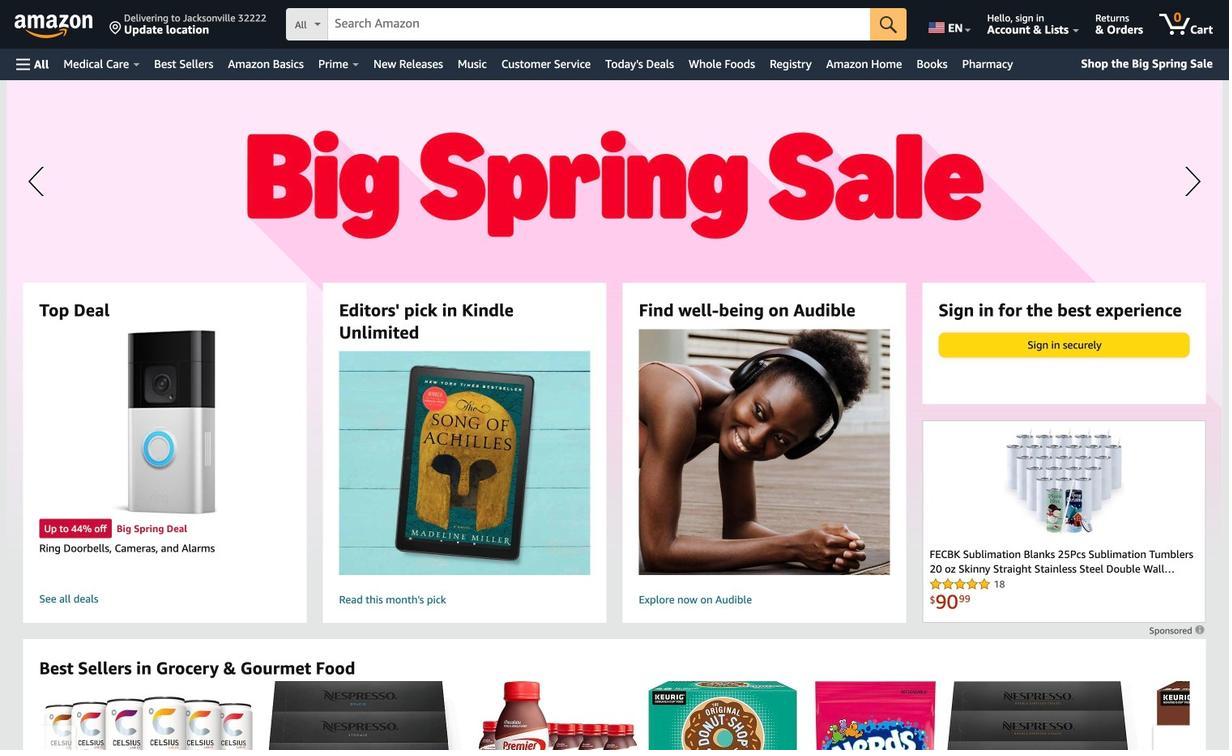 Task type: describe. For each thing, give the bounding box(es) containing it.
nerds gummy clusters candy, rainbow, resealable 8 ounce bag image
[[815, 681, 936, 750]]

big spring sale image
[[7, 80, 1222, 566]]

a woman with headphones listens to audible. image
[[611, 329, 918, 575]]

mccafe premium medium roast k-cup coffee pods (32 pods) image
[[1155, 681, 1229, 750]]

the original donut shop regular, single-serve keurig k-cup pods, medium roast coffee pods, 32 count image
[[647, 681, 807, 750]]

celsius assorted flavors official variety pack, functional essential energy drinks, 12 fl oz (pack of 12) image
[[39, 697, 258, 750]]

Search Amazon text field
[[328, 9, 870, 40]]

ring doorbells, cameras, and alarms image
[[111, 329, 219, 516]]

none search field inside "navigation" navigation
[[286, 8, 907, 42]]



Task type: locate. For each thing, give the bounding box(es) containing it.
None submit
[[870, 8, 907, 41]]

amazon image
[[15, 15, 93, 39]]

nespresso capsules vertuoline, medium and dark roast coffee, variety pack, stormio, odacio, melozio, 30 count, brews... image
[[266, 681, 470, 750]]

none submit inside search field
[[870, 8, 907, 41]]

editors' pick for march in kindle unlimited: the song of achilles by madeline miller image
[[325, 351, 604, 575]]

nespresso capsules vertuoline, double espresso chiaro, medium roast coffee, 10 count (pack of 3) coffee pods, brews 2.7... image
[[944, 681, 1147, 750]]

main content
[[0, 80, 1229, 750]]

premier protein shake, chocolate, 30g protein 1g sugar 24 vitamins minerals nutrients to support immune health, 11.50 fl... image
[[478, 681, 639, 750]]

list
[[39, 681, 1229, 750]]

navigation navigation
[[0, 0, 1229, 80]]

None search field
[[286, 8, 907, 42]]



Task type: vqa. For each thing, say whether or not it's contained in the screenshot.
THE 'MCCAFE PREMIUM MEDIUM ROAST K-CUP COFFEE PODS (32 PODS)' image
yes



